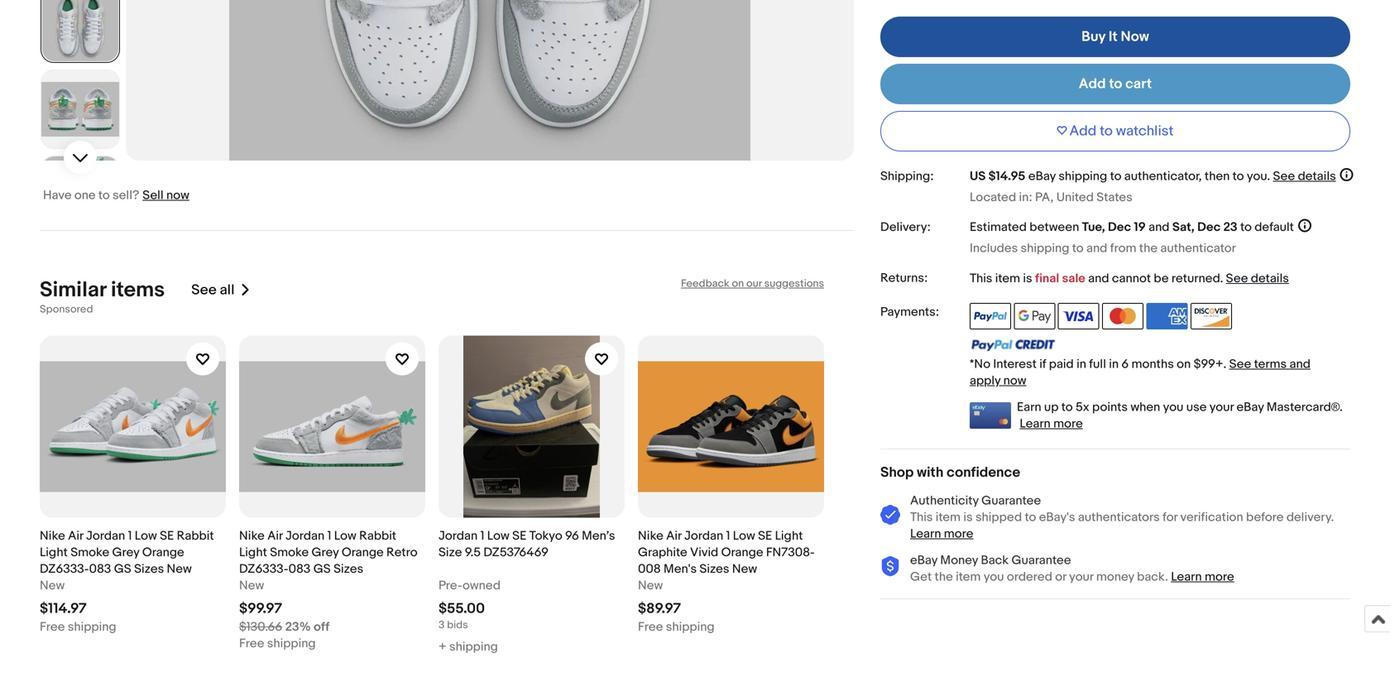 Task type: vqa. For each thing, say whether or not it's contained in the screenshot.
watchlist
yes



Task type: locate. For each thing, give the bounding box(es) containing it.
2 jordan from the left
[[286, 529, 325, 544]]

feedback
[[681, 277, 730, 290]]

3 jordan from the left
[[439, 529, 478, 544]]

gs up free shipping text field
[[114, 562, 131, 577]]

buy it now
[[1082, 28, 1150, 46]]

0 vertical spatial the
[[1140, 241, 1158, 256]]

. for you
[[1268, 169, 1271, 184]]

1 rabbit from the left
[[177, 529, 214, 544]]

add inside button
[[1070, 123, 1097, 140]]

shipping down $89.97 text field
[[666, 620, 715, 635]]

2 vertical spatial learn more link
[[1172, 570, 1235, 585]]

orange inside nike air jordan 1 low rabbit light smoke grey orange retro dz6333-083 gs sizes new $99.97 $130.66 23% off free shipping
[[342, 545, 384, 560]]

before
[[1247, 510, 1284, 525]]

2 1 from the left
[[327, 529, 331, 544]]

free down $89.97 text field
[[638, 620, 663, 635]]

. up default
[[1268, 169, 1271, 184]]

confidence
[[947, 464, 1021, 482]]

learn down authenticity at bottom
[[911, 527, 942, 542]]

ordered
[[1007, 570, 1053, 585]]

see all link
[[191, 277, 251, 303]]

learn more link
[[1020, 417, 1084, 431], [911, 527, 974, 542], [1172, 570, 1235, 585]]

with
[[917, 464, 944, 482]]

0 horizontal spatial this
[[911, 510, 933, 525]]

1 horizontal spatial air
[[268, 529, 283, 544]]

3 se from the left
[[758, 529, 773, 544]]

and right terms on the bottom right of page
[[1290, 357, 1311, 372]]

shipping up united
[[1059, 169, 1108, 184]]

0 horizontal spatial .
[[1221, 271, 1224, 286]]

dec left 19
[[1109, 220, 1132, 235]]

jordan for $89.97
[[685, 529, 724, 544]]

0 horizontal spatial grey
[[112, 545, 139, 560]]

1 horizontal spatial details
[[1299, 169, 1337, 184]]

on left our at the right top of the page
[[732, 277, 744, 290]]

shipping inside the nike air jordan 1 low se light graphite vivid orange fn7308- 008 men's sizes new new $89.97 free shipping
[[666, 620, 715, 635]]

1 horizontal spatial more
[[1054, 417, 1084, 431]]

1 with details__icon image from the top
[[881, 505, 901, 526]]

1 horizontal spatial grey
[[312, 545, 339, 560]]

light up new text box
[[40, 545, 68, 560]]

ebay up the get at the right of the page
[[911, 553, 938, 568]]

air up graphite
[[667, 529, 682, 544]]

0 horizontal spatial new text field
[[239, 577, 264, 594]]

free inside nike air jordan 1 low se rabbit light smoke grey orange dz6333-083 gs sizes new new $114.97 free shipping
[[40, 620, 65, 635]]

grey
[[112, 545, 139, 560], [312, 545, 339, 560]]

your right or
[[1070, 570, 1094, 585]]

0 horizontal spatial free
[[40, 620, 65, 635]]

gs inside nike air jordan 1 low rabbit light smoke grey orange retro dz6333-083 gs sizes new $99.97 $130.66 23% off free shipping
[[314, 562, 331, 577]]

pre-
[[439, 578, 463, 593]]

air inside nike air jordan 1 low se rabbit light smoke grey orange dz6333-083 gs sizes new new $114.97 free shipping
[[68, 529, 83, 544]]

0 vertical spatial is
[[1024, 271, 1033, 286]]

0 horizontal spatial now
[[166, 188, 189, 203]]

shipping down the $114.97
[[68, 620, 116, 635]]

Pre-owned text field
[[439, 577, 501, 594]]

the down 19
[[1140, 241, 1158, 256]]

air inside the nike air jordan 1 low se light graphite vivid orange fn7308- 008 men's sizes new new $89.97 free shipping
[[667, 529, 682, 544]]

0 vertical spatial learn more link
[[1020, 417, 1084, 431]]

2 horizontal spatial nike
[[638, 529, 664, 544]]

2 083 from the left
[[289, 562, 311, 577]]

jordan inside nike air jordan 1 low se rabbit light smoke grey orange dz6333-083 gs sizes new new $114.97 free shipping
[[86, 529, 125, 544]]

more up money
[[944, 527, 974, 542]]

2 horizontal spatial light
[[775, 529, 803, 544]]

light inside the nike air jordan 1 low se light graphite vivid orange fn7308- 008 men's sizes new new $89.97 free shipping
[[775, 529, 803, 544]]

2 low from the left
[[334, 529, 357, 544]]

1 inside nike air jordan 1 low rabbit light smoke grey orange retro dz6333-083 gs sizes new $99.97 $130.66 23% off free shipping
[[327, 529, 331, 544]]

1 horizontal spatial rabbit
[[359, 529, 397, 544]]

1 inside the nike air jordan 1 low se light graphite vivid orange fn7308- 008 men's sizes new new $89.97 free shipping
[[727, 529, 731, 544]]

add
[[1079, 75, 1107, 93], [1070, 123, 1097, 140]]

to left ebay's
[[1025, 510, 1037, 525]]

1 for $99.97
[[327, 529, 331, 544]]

1 for new
[[128, 529, 132, 544]]

our
[[747, 277, 762, 290]]

1 vertical spatial this
[[911, 510, 933, 525]]

free down the $114.97
[[40, 620, 65, 635]]

see details link down default
[[1227, 271, 1290, 286]]

orange inside nike air jordan 1 low se rabbit light smoke grey orange dz6333-083 gs sizes new new $114.97 free shipping
[[142, 545, 184, 560]]

is left final
[[1024, 271, 1033, 286]]

low inside nike air jordan 1 low rabbit light smoke grey orange retro dz6333-083 gs sizes new $99.97 $130.66 23% off free shipping
[[334, 529, 357, 544]]

to left watchlist
[[1100, 123, 1113, 140]]

2 orange from the left
[[342, 545, 384, 560]]

2 horizontal spatial more
[[1205, 570, 1235, 585]]

details
[[1299, 169, 1337, 184], [1252, 271, 1290, 286]]

nike for new
[[40, 529, 65, 544]]

light inside nike air jordan 1 low rabbit light smoke grey orange retro dz6333-083 gs sizes new $99.97 $130.66 23% off free shipping
[[239, 545, 267, 560]]

0 vertical spatial now
[[166, 188, 189, 203]]

light inside nike air jordan 1 low se rabbit light smoke grey orange dz6333-083 gs sizes new new $114.97 free shipping
[[40, 545, 68, 560]]

3 sizes from the left
[[700, 562, 730, 577]]

add left cart
[[1079, 75, 1107, 93]]

men's
[[664, 562, 697, 577]]

air for new
[[68, 529, 83, 544]]

083 up 23%
[[289, 562, 311, 577]]

1 vertical spatial ebay
[[1237, 400, 1265, 415]]

1 horizontal spatial free shipping text field
[[638, 619, 715, 635]]

se for $114.97
[[160, 529, 174, 544]]

2 vertical spatial learn
[[1172, 570, 1203, 585]]

you right the "then"
[[1248, 169, 1268, 184]]

0 horizontal spatial learn more link
[[911, 527, 974, 542]]

is
[[1024, 271, 1033, 286], [964, 510, 973, 525]]

now right sell
[[166, 188, 189, 203]]

dec left '23' on the right top of the page
[[1198, 220, 1221, 235]]

0 vertical spatial ebay
[[1029, 169, 1056, 184]]

dz6333- up the "$99.97" on the left of the page
[[239, 562, 289, 577]]

1 dz6333- from the left
[[40, 562, 89, 577]]

2 dec from the left
[[1198, 220, 1221, 235]]

0 horizontal spatial dec
[[1109, 220, 1132, 235]]

0 vertical spatial with details__icon image
[[881, 505, 901, 526]]

men's
[[582, 529, 615, 544]]

Sponsored text field
[[40, 303, 93, 316]]

this down includes
[[970, 271, 993, 286]]

2 horizontal spatial learn
[[1172, 570, 1203, 585]]

shipping down the "between"
[[1021, 241, 1070, 256]]

free shipping text field down $89.97 text field
[[638, 619, 715, 635]]

new text field up the "$99.97" on the left of the page
[[239, 577, 264, 594]]

with details__icon image left the get at the right of the page
[[881, 556, 901, 577]]

0 vertical spatial item
[[996, 271, 1021, 286]]

in left 6
[[1110, 357, 1119, 372]]

grey inside nike air jordan 1 low rabbit light smoke grey orange retro dz6333-083 gs sizes new $99.97 $130.66 23% off free shipping
[[312, 545, 339, 560]]

1 horizontal spatial gs
[[314, 562, 331, 577]]

for
[[1163, 510, 1178, 525]]

1 vertical spatial .
[[1221, 271, 1224, 286]]

jordan inside the nike air jordan 1 low se light graphite vivid orange fn7308- 008 men's sizes new new $89.97 free shipping
[[685, 529, 724, 544]]

1 horizontal spatial learn
[[1020, 417, 1051, 431]]

more
[[1054, 417, 1084, 431], [944, 527, 974, 542], [1205, 570, 1235, 585]]

gs for new
[[114, 562, 131, 577]]

more down verification
[[1205, 570, 1235, 585]]

3
[[439, 619, 445, 632]]

this inside authenticity guarantee this item is shipped to ebay's authenticators for verification before delivery. learn more
[[911, 510, 933, 525]]

nike inside the nike air jordan 1 low se light graphite vivid orange fn7308- 008 men's sizes new new $89.97 free shipping
[[638, 529, 664, 544]]

0 horizontal spatial se
[[160, 529, 174, 544]]

dz6333- inside nike air jordan 1 low rabbit light smoke grey orange retro dz6333-083 gs sizes new $99.97 $130.66 23% off free shipping
[[239, 562, 289, 577]]

1 horizontal spatial new text field
[[638, 577, 663, 594]]

1 horizontal spatial dz6333-
[[239, 562, 289, 577]]

shipping down bids
[[450, 640, 498, 654]]

the down money
[[935, 570, 954, 585]]

0 horizontal spatial free shipping text field
[[239, 635, 316, 652]]

with details__icon image down shop
[[881, 505, 901, 526]]

now
[[1121, 28, 1150, 46]]

0 horizontal spatial orange
[[142, 545, 184, 560]]

96
[[565, 529, 579, 544]]

more down '5x'
[[1054, 417, 1084, 431]]

paypal credit image
[[970, 338, 1056, 352]]

free down $130.66
[[239, 636, 264, 651]]

and down the tue,
[[1087, 241, 1108, 256]]

083 up free shipping text field
[[89, 562, 111, 577]]

0 vertical spatial on
[[732, 277, 744, 290]]

from
[[1111, 241, 1137, 256]]

0 horizontal spatial more
[[944, 527, 974, 542]]

0 horizontal spatial rabbit
[[177, 529, 214, 544]]

1 nike from the left
[[40, 529, 65, 544]]

and inside see terms and apply now
[[1290, 357, 1311, 372]]

2 nike from the left
[[239, 529, 265, 544]]

low for $89.97
[[733, 529, 756, 544]]

see left terms on the bottom right of page
[[1230, 357, 1252, 372]]

this item is final sale and cannot be returned . see details
[[970, 271, 1290, 286]]

in left full
[[1077, 357, 1087, 372]]

4 1 from the left
[[727, 529, 731, 544]]

gs for $99.97
[[314, 562, 331, 577]]

learn
[[1020, 417, 1051, 431], [911, 527, 942, 542], [1172, 570, 1203, 585]]

smoke up the $114.97
[[71, 545, 109, 560]]

dz6333-
[[40, 562, 89, 577], [239, 562, 289, 577]]

ebay
[[1029, 169, 1056, 184], [1237, 400, 1265, 415], [911, 553, 938, 568]]

see
[[1274, 169, 1296, 184], [1227, 271, 1249, 286], [191, 281, 217, 299], [1230, 357, 1252, 372]]

4 jordan from the left
[[685, 529, 724, 544]]

0 horizontal spatial the
[[935, 570, 954, 585]]

to inside earn up to 5x points when you use your ebay mastercard®. learn more
[[1062, 400, 1073, 415]]

2 rabbit from the left
[[359, 529, 397, 544]]

payments:
[[881, 305, 940, 320]]

you inside earn up to 5x points when you use your ebay mastercard®. learn more
[[1164, 400, 1184, 415]]

1 orange from the left
[[142, 545, 184, 560]]

you down back
[[984, 570, 1005, 585]]

item down money
[[956, 570, 981, 585]]

2 horizontal spatial free
[[638, 620, 663, 635]]

air
[[68, 529, 83, 544], [268, 529, 283, 544], [667, 529, 682, 544]]

new for $114.97
[[167, 562, 192, 577]]

dz6333- up new text box
[[40, 562, 89, 577]]

dz6333- for new
[[40, 562, 89, 577]]

to left '5x'
[[1062, 400, 1073, 415]]

sell now link
[[143, 188, 189, 203]]

0 horizontal spatial learn
[[911, 527, 942, 542]]

paid
[[1050, 357, 1074, 372]]

0 vertical spatial details
[[1299, 169, 1337, 184]]

2 with details__icon image from the top
[[881, 556, 901, 577]]

rabbit inside nike air jordan 1 low rabbit light smoke grey orange retro dz6333-083 gs sizes new $99.97 $130.66 23% off free shipping
[[359, 529, 397, 544]]

smoke up "$99.97" text box
[[270, 545, 309, 560]]

if
[[1040, 357, 1047, 372]]

1 inside jordan 1 low se tokyo 96 men's size 9.5 dz5376469
[[481, 529, 485, 544]]

1 vertical spatial you
[[1164, 400, 1184, 415]]

0 horizontal spatial your
[[1070, 570, 1094, 585]]

see details link up default
[[1274, 169, 1337, 184]]

083 inside nike air jordan 1 low se rabbit light smoke grey orange dz6333-083 gs sizes new new $114.97 free shipping
[[89, 562, 111, 577]]

learn down the earn
[[1020, 417, 1051, 431]]

2 smoke from the left
[[270, 545, 309, 560]]

orange for $99.97
[[342, 545, 384, 560]]

1 horizontal spatial free
[[239, 636, 264, 651]]

months
[[1132, 357, 1175, 372]]

now down interest
[[1004, 373, 1027, 388]]

united
[[1057, 190, 1094, 205]]

similar
[[40, 277, 106, 303]]

1 vertical spatial add
[[1070, 123, 1097, 140]]

nike up graphite
[[638, 529, 664, 544]]

to inside authenticity guarantee this item is shipped to ebay's authenticators for verification before delivery. learn more
[[1025, 510, 1037, 525]]

*no
[[970, 357, 991, 372]]

1 gs from the left
[[114, 562, 131, 577]]

0 horizontal spatial in
[[1077, 357, 1087, 372]]

1 vertical spatial learn
[[911, 527, 942, 542]]

air up $114.97 text field
[[68, 529, 83, 544]]

cart
[[1126, 75, 1153, 93]]

more inside authenticity guarantee this item is shipped to ebay's authenticators for verification before delivery. learn more
[[944, 527, 974, 542]]

item
[[996, 271, 1021, 286], [936, 510, 961, 525], [956, 570, 981, 585]]

2 horizontal spatial air
[[667, 529, 682, 544]]

and right 19
[[1149, 220, 1170, 235]]

1 se from the left
[[160, 529, 174, 544]]

jordan inside jordan 1 low se tokyo 96 men's size 9.5 dz5376469
[[439, 529, 478, 544]]

gs up the off
[[314, 562, 331, 577]]

dz6333- inside nike air jordan 1 low se rabbit light smoke grey orange dz6333-083 gs sizes new new $114.97 free shipping
[[40, 562, 89, 577]]

details for this item is final sale and cannot be returned . see details
[[1252, 271, 1290, 286]]

0 vertical spatial this
[[970, 271, 993, 286]]

$114.97 text field
[[40, 600, 87, 618]]

air inside nike air jordan 1 low rabbit light smoke grey orange retro dz6333-083 gs sizes new $99.97 $130.66 23% off free shipping
[[268, 529, 283, 544]]

similar items
[[40, 277, 165, 303]]

1 vertical spatial is
[[964, 510, 973, 525]]

0 vertical spatial learn
[[1020, 417, 1051, 431]]

1 horizontal spatial light
[[239, 545, 267, 560]]

states
[[1097, 190, 1133, 205]]

ebay up pa,
[[1029, 169, 1056, 184]]

delivery.
[[1287, 510, 1335, 525]]

sizes inside nike air jordan 1 low se rabbit light smoke grey orange dz6333-083 gs sizes new new $114.97 free shipping
[[134, 562, 164, 577]]

3 low from the left
[[487, 529, 510, 544]]

shipping inside nike air jordan 1 low se rabbit light smoke grey orange dz6333-083 gs sizes new new $114.97 free shipping
[[68, 620, 116, 635]]

2 se from the left
[[513, 529, 527, 544]]

details for us $14.95 ebay shipping to authenticator, then to you . see details
[[1299, 169, 1337, 184]]

new text field down 008 at the left bottom of the page
[[638, 577, 663, 594]]

2 horizontal spatial sizes
[[700, 562, 730, 577]]

3 orange from the left
[[722, 545, 764, 560]]

ebay down terms on the bottom right of page
[[1237, 400, 1265, 415]]

free
[[40, 620, 65, 635], [638, 620, 663, 635], [239, 636, 264, 651]]

se inside the nike air jordan 1 low se light graphite vivid orange fn7308- 008 men's sizes new new $89.97 free shipping
[[758, 529, 773, 544]]

low inside nike air jordan 1 low se rabbit light smoke grey orange dz6333-083 gs sizes new new $114.97 free shipping
[[135, 529, 157, 544]]

learn inside earn up to 5x points when you use your ebay mastercard®. learn more
[[1020, 417, 1051, 431]]

1 grey from the left
[[112, 545, 139, 560]]

low inside the nike air jordan 1 low se light graphite vivid orange fn7308- 008 men's sizes new new $89.97 free shipping
[[733, 529, 756, 544]]

2 horizontal spatial orange
[[722, 545, 764, 560]]

1 vertical spatial with details__icon image
[[881, 556, 901, 577]]

mastercard®.
[[1267, 400, 1344, 415]]

0 horizontal spatial gs
[[114, 562, 131, 577]]

0 vertical spatial you
[[1248, 169, 1268, 184]]

feedback on our suggestions
[[681, 277, 825, 290]]

2 sizes from the left
[[334, 562, 364, 577]]

new
[[167, 562, 192, 577], [733, 562, 758, 577], [40, 578, 65, 593], [239, 578, 264, 593], [638, 578, 663, 593]]

shop with confidence
[[881, 464, 1021, 482]]

gs
[[114, 562, 131, 577], [314, 562, 331, 577]]

now
[[166, 188, 189, 203], [1004, 373, 1027, 388]]

Free shipping text field
[[40, 619, 116, 635]]

New text field
[[239, 577, 264, 594], [638, 577, 663, 594]]

1 horizontal spatial now
[[1004, 373, 1027, 388]]

air up the "$99.97" on the left of the page
[[268, 529, 283, 544]]

2 grey from the left
[[312, 545, 339, 560]]

0 horizontal spatial smoke
[[71, 545, 109, 560]]

paypal image
[[970, 303, 1012, 330]]

2 horizontal spatial you
[[1248, 169, 1268, 184]]

2 air from the left
[[268, 529, 283, 544]]

picture 5 of 8 image
[[41, 70, 119, 148]]

1 inside nike air jordan 1 low se rabbit light smoke grey orange dz6333-083 gs sizes new new $114.97 free shipping
[[128, 529, 132, 544]]

add for add to cart
[[1079, 75, 1107, 93]]

1 horizontal spatial smoke
[[270, 545, 309, 560]]

item down authenticity at bottom
[[936, 510, 961, 525]]

se inside nike air jordan 1 low se rabbit light smoke grey orange dz6333-083 gs sizes new new $114.97 free shipping
[[160, 529, 174, 544]]

sizes inside nike air jordan 1 low rabbit light smoke grey orange retro dz6333-083 gs sizes new $99.97 $130.66 23% off free shipping
[[334, 562, 364, 577]]

2 horizontal spatial se
[[758, 529, 773, 544]]

Free shipping text field
[[638, 619, 715, 635], [239, 635, 316, 652]]

jordan inside nike air jordan 1 low rabbit light smoke grey orange retro dz6333-083 gs sizes new $99.97 $130.66 23% off free shipping
[[286, 529, 325, 544]]

4 low from the left
[[733, 529, 756, 544]]

. down authenticator
[[1221, 271, 1224, 286]]

083 inside nike air jordan 1 low rabbit light smoke grey orange retro dz6333-083 gs sizes new $99.97 $130.66 23% off free shipping
[[289, 562, 311, 577]]

1 083 from the left
[[89, 562, 111, 577]]

estimated between tue, dec 19 and sat, dec 23 to default
[[970, 220, 1295, 235]]

back
[[981, 553, 1009, 568]]

sale
[[1063, 271, 1086, 286]]

nike up "$99.97" text box
[[239, 529, 265, 544]]

1 jordan from the left
[[86, 529, 125, 544]]

1 horizontal spatial sizes
[[334, 562, 364, 577]]

air for $99.97
[[268, 529, 283, 544]]

0 horizontal spatial is
[[964, 510, 973, 525]]

your right use
[[1210, 400, 1234, 415]]

2 vertical spatial you
[[984, 570, 1005, 585]]

learn more link up money
[[911, 527, 974, 542]]

1 low from the left
[[135, 529, 157, 544]]

located
[[970, 190, 1017, 205]]

earn
[[1017, 400, 1042, 415]]

orange inside the nike air jordan 1 low se light graphite vivid orange fn7308- 008 men's sizes new new $89.97 free shipping
[[722, 545, 764, 560]]

0 horizontal spatial air
[[68, 529, 83, 544]]

learn inside authenticity guarantee this item is shipped to ebay's authenticators for verification before delivery. learn more
[[911, 527, 942, 542]]

us
[[970, 169, 986, 184]]

when
[[1131, 400, 1161, 415]]

1 air from the left
[[68, 529, 83, 544]]

learn right back.
[[1172, 570, 1203, 585]]

you
[[1248, 169, 1268, 184], [1164, 400, 1184, 415], [984, 570, 1005, 585]]

add for add to watchlist
[[1070, 123, 1097, 140]]

guarantee up get the item you ordered or your money back.
[[1012, 553, 1072, 568]]

ebay inside earn up to 5x points when you use your ebay mastercard®. learn more
[[1237, 400, 1265, 415]]

see details link
[[1274, 169, 1337, 184], [1227, 271, 1290, 286]]

1 horizontal spatial the
[[1140, 241, 1158, 256]]

guarantee up shipped
[[982, 494, 1042, 508]]

your inside earn up to 5x points when you use your ebay mastercard®. learn more
[[1210, 400, 1234, 415]]

0 vertical spatial your
[[1210, 400, 1234, 415]]

sell
[[143, 188, 164, 203]]

you left use
[[1164, 400, 1184, 415]]

1 1 from the left
[[128, 529, 132, 544]]

grey inside nike air jordan 1 low se rabbit light smoke grey orange dz6333-083 gs sizes new new $114.97 free shipping
[[112, 545, 139, 560]]

+
[[439, 640, 447, 654]]

nike for $99.97
[[239, 529, 265, 544]]

0 horizontal spatial 083
[[89, 562, 111, 577]]

0 vertical spatial .
[[1268, 169, 1271, 184]]

between
[[1030, 220, 1080, 235]]

1 horizontal spatial dec
[[1198, 220, 1221, 235]]

learn more link right back.
[[1172, 570, 1235, 585]]

nike inside nike air jordan 1 low se rabbit light smoke grey orange dz6333-083 gs sizes new new $114.97 free shipping
[[40, 529, 65, 544]]

1 horizontal spatial se
[[513, 529, 527, 544]]

see all
[[191, 281, 235, 299]]

1 new text field from the left
[[239, 577, 264, 594]]

2 dz6333- from the left
[[239, 562, 289, 577]]

google pay image
[[1014, 303, 1056, 330]]

free shipping text field down $130.66
[[239, 635, 316, 652]]

0 horizontal spatial details
[[1252, 271, 1290, 286]]

1 sizes from the left
[[134, 562, 164, 577]]

gs inside nike air jordan 1 low se rabbit light smoke grey orange dz6333-083 gs sizes new new $114.97 free shipping
[[114, 562, 131, 577]]

sizes
[[134, 562, 164, 577], [334, 562, 364, 577], [700, 562, 730, 577]]

2 gs from the left
[[314, 562, 331, 577]]

off
[[314, 620, 330, 635]]

sell?
[[113, 188, 139, 203]]

nike up new text box
[[40, 529, 65, 544]]

0 horizontal spatial dz6333-
[[40, 562, 89, 577]]

shipping down 23%
[[267, 636, 316, 651]]

is inside authenticity guarantee this item is shipped to ebay's authenticators for verification before delivery. learn more
[[964, 510, 973, 525]]

1 horizontal spatial on
[[1177, 357, 1192, 372]]

1 vertical spatial learn more link
[[911, 527, 974, 542]]

1 vertical spatial on
[[1177, 357, 1192, 372]]

2 new text field from the left
[[638, 577, 663, 594]]

size
[[439, 545, 462, 560]]

1 horizontal spatial .
[[1268, 169, 1271, 184]]

new for $130.66
[[239, 578, 264, 593]]

sizes inside the nike air jordan 1 low se light graphite vivid orange fn7308- 008 men's sizes new new $89.97 free shipping
[[700, 562, 730, 577]]

1 smoke from the left
[[71, 545, 109, 560]]

2 horizontal spatial learn more link
[[1172, 570, 1235, 585]]

se for $89.97
[[758, 529, 773, 544]]

this
[[970, 271, 993, 286], [911, 510, 933, 525]]

1 vertical spatial more
[[944, 527, 974, 542]]

this down authenticity at bottom
[[911, 510, 933, 525]]

1 vertical spatial item
[[936, 510, 961, 525]]

2 in from the left
[[1110, 357, 1119, 372]]

add down 'add to cart' link
[[1070, 123, 1097, 140]]

full
[[1090, 357, 1107, 372]]

0 horizontal spatial ebay
[[911, 553, 938, 568]]

nike air jordan 1 low rabbit light smoke grey orange retro dz6333-083 gs sizes new $99.97 $130.66 23% off free shipping
[[239, 529, 418, 651]]

on left $99+.
[[1177, 357, 1192, 372]]

smoke inside nike air jordan 1 low rabbit light smoke grey orange retro dz6333-083 gs sizes new $99.97 $130.66 23% off free shipping
[[270, 545, 309, 560]]

shop
[[881, 464, 914, 482]]

new inside nike air jordan 1 low rabbit light smoke grey orange retro dz6333-083 gs sizes new $99.97 $130.66 23% off free shipping
[[239, 578, 264, 593]]

3 1 from the left
[[481, 529, 485, 544]]

1 dec from the left
[[1109, 220, 1132, 235]]

back.
[[1138, 570, 1169, 585]]

nike inside nike air jordan 1 low rabbit light smoke grey orange retro dz6333-083 gs sizes new $99.97 $130.66 23% off free shipping
[[239, 529, 265, 544]]

on
[[732, 277, 744, 290], [1177, 357, 1192, 372]]

learn more link down up
[[1020, 417, 1084, 431]]

light up fn7308-
[[775, 529, 803, 544]]

1 horizontal spatial orange
[[342, 545, 384, 560]]

items
[[111, 277, 165, 303]]

0 horizontal spatial light
[[40, 545, 68, 560]]

3 air from the left
[[667, 529, 682, 544]]

with details__icon image
[[881, 505, 901, 526], [881, 556, 901, 577]]

item down includes
[[996, 271, 1021, 286]]

light up "$99.97" text box
[[239, 545, 267, 560]]

0 horizontal spatial nike
[[40, 529, 65, 544]]

0 vertical spatial guarantee
[[982, 494, 1042, 508]]

american express image
[[1147, 303, 1188, 330]]

is down authenticity at bottom
[[964, 510, 973, 525]]

add to watchlist
[[1070, 123, 1174, 140]]

previous price $130.66 23% off text field
[[239, 619, 330, 635]]

3 nike from the left
[[638, 529, 664, 544]]

jordan for new
[[86, 529, 125, 544]]

terms
[[1255, 357, 1287, 372]]



Task type: describe. For each thing, give the bounding box(es) containing it.
have one to sell? sell now
[[43, 188, 189, 203]]

1 vertical spatial your
[[1070, 570, 1094, 585]]

buy it now link
[[881, 17, 1351, 57]]

jordan for $99.97
[[286, 529, 325, 544]]

bids
[[447, 619, 468, 632]]

pre-owned $55.00 3 bids + shipping
[[439, 578, 501, 654]]

$99.97 text field
[[239, 600, 282, 618]]

feedback on our suggestions link
[[681, 277, 825, 290]]

see right returned
[[1227, 271, 1249, 286]]

2 vertical spatial item
[[956, 570, 981, 585]]

008
[[638, 562, 661, 577]]

see terms and apply now
[[970, 357, 1311, 388]]

dz6333- for $99.97
[[239, 562, 289, 577]]

6
[[1122, 357, 1129, 372]]

now inside see terms and apply now
[[1004, 373, 1027, 388]]

083 for new
[[89, 562, 111, 577]]

. for returned
[[1221, 271, 1224, 286]]

sat,
[[1173, 220, 1195, 235]]

one
[[74, 188, 96, 203]]

083 for $99.97
[[289, 562, 311, 577]]

$99.97
[[239, 600, 282, 618]]

3 bids text field
[[439, 619, 468, 632]]

delivery:
[[881, 220, 931, 235]]

verification
[[1181, 510, 1244, 525]]

suggestions
[[765, 277, 825, 290]]

returned
[[1172, 271, 1221, 286]]

See all text field
[[191, 281, 235, 299]]

nike air jordan 1 low se rabbit light smoke grey orange dz6333-083 gs sizes new new $114.97 free shipping
[[40, 529, 214, 635]]

to inside button
[[1100, 123, 1113, 140]]

new for free
[[638, 578, 663, 593]]

ebay money back guarantee
[[911, 553, 1072, 568]]

retro
[[387, 545, 418, 560]]

with details__icon image for ebay money back guarantee
[[881, 556, 901, 577]]

earn up to 5x points when you use your ebay mastercard®. learn more
[[1017, 400, 1344, 431]]

to left cart
[[1110, 75, 1123, 93]]

nike air jordan 1 low se light graphite vivid orange fn7308- 008 men's sizes new new $89.97 free shipping
[[638, 529, 815, 635]]

have
[[43, 188, 72, 203]]

light for $99.97
[[239, 545, 267, 560]]

0 horizontal spatial you
[[984, 570, 1005, 585]]

to right the "then"
[[1233, 169, 1245, 184]]

learn more link for authenticity guarantee
[[911, 527, 974, 542]]

free inside the nike air jordan 1 low se light graphite vivid orange fn7308- 008 men's sizes new new $89.97 free shipping
[[638, 620, 663, 635]]

with details__icon image for authenticity guarantee
[[881, 505, 901, 526]]

1 vertical spatial guarantee
[[1012, 553, 1072, 568]]

fn7308-
[[766, 545, 815, 560]]

to up states on the top right of page
[[1111, 169, 1122, 184]]

buy
[[1082, 28, 1106, 46]]

money
[[941, 553, 979, 568]]

sizes for $114.97
[[134, 562, 164, 577]]

discover image
[[1191, 303, 1233, 330]]

19
[[1134, 220, 1146, 235]]

money
[[1097, 570, 1135, 585]]

default
[[1255, 220, 1295, 235]]

Quantity: text field
[[940, 0, 973, 0]]

new text field for $89.97
[[638, 577, 663, 594]]

all
[[220, 281, 235, 299]]

1 horizontal spatial this
[[970, 271, 993, 286]]

rabbit inside nike air jordan 1 low se rabbit light smoke grey orange dz6333-083 gs sizes new new $114.97 free shipping
[[177, 529, 214, 544]]

then
[[1205, 169, 1230, 184]]

add to cart link
[[881, 64, 1351, 104]]

tue,
[[1083, 220, 1106, 235]]

$89.97 text field
[[638, 600, 681, 618]]

jordan 1 low se tokyo 96 men's size 9.5 dz5376469
[[439, 529, 615, 560]]

low for $99.97
[[334, 529, 357, 544]]

visa image
[[1059, 303, 1100, 330]]

ebay's
[[1040, 510, 1076, 525]]

sizes for $130.66
[[334, 562, 364, 577]]

located in: pa, united states
[[970, 190, 1133, 205]]

interest
[[994, 357, 1037, 372]]

to right '23' on the right top of the page
[[1241, 220, 1252, 235]]

and right sale
[[1089, 271, 1110, 286]]

shipping:
[[881, 169, 934, 184]]

low inside jordan 1 low se tokyo 96 men's size 9.5 dz5376469
[[487, 529, 510, 544]]

2 vertical spatial ebay
[[911, 553, 938, 568]]

ebay mastercard image
[[970, 402, 1012, 429]]

learn more link for get the item you ordered or your money back.
[[1172, 570, 1235, 585]]

estimated
[[970, 220, 1027, 235]]

5x
[[1076, 400, 1090, 415]]

shipping inside "pre-owned $55.00 3 bids + shipping"
[[450, 640, 498, 654]]

se inside jordan 1 low se tokyo 96 men's size 9.5 dz5376469
[[513, 529, 527, 544]]

dz5376469
[[484, 545, 549, 560]]

$55.00
[[439, 600, 485, 618]]

to down the tue,
[[1073, 241, 1084, 256]]

see terms and apply now link
[[970, 357, 1311, 388]]

23
[[1224, 220, 1238, 235]]

air for $89.97
[[667, 529, 682, 544]]

authenticity guarantee this item is shipped to ebay's authenticators for verification before delivery. learn more
[[911, 494, 1335, 542]]

$114.97
[[40, 600, 87, 618]]

points
[[1093, 400, 1128, 415]]

cannot
[[1113, 271, 1152, 286]]

light for $89.97
[[775, 529, 803, 544]]

picture 4 of 8 image
[[41, 0, 119, 62]]

1 for $89.97
[[727, 529, 731, 544]]

$89.97
[[638, 600, 681, 618]]

authenticators
[[1079, 510, 1160, 525]]

1 in from the left
[[1077, 357, 1087, 372]]

orange for $89.97
[[722, 545, 764, 560]]

9.5
[[465, 545, 481, 560]]

low for new
[[135, 529, 157, 544]]

smoke inside nike air jordan 1 low se rabbit light smoke grey orange dz6333-083 gs sizes new new $114.97 free shipping
[[71, 545, 109, 560]]

add to cart
[[1079, 75, 1153, 93]]

0 vertical spatial see details link
[[1274, 169, 1337, 184]]

watchlist
[[1117, 123, 1174, 140]]

guarantee inside authenticity guarantee this item is shipped to ebay's authenticators for verification before delivery. learn more
[[982, 494, 1042, 508]]

get
[[911, 570, 932, 585]]

learn more
[[1172, 570, 1235, 585]]

tokyo
[[530, 529, 563, 544]]

$55.00 text field
[[439, 600, 485, 618]]

more inside earn up to 5x points when you use your ebay mastercard®. learn more
[[1054, 417, 1084, 431]]

add to watchlist button
[[881, 111, 1351, 152]]

New text field
[[40, 577, 65, 594]]

owned
[[463, 578, 501, 593]]

0 horizontal spatial on
[[732, 277, 744, 290]]

master card image
[[1103, 303, 1144, 330]]

see inside see terms and apply now
[[1230, 357, 1252, 372]]

free inside nike air jordan 1 low rabbit light smoke grey orange retro dz6333-083 gs sizes new $99.97 $130.66 23% off free shipping
[[239, 636, 264, 651]]

1 vertical spatial see details link
[[1227, 271, 1290, 286]]

$14.95
[[989, 169, 1026, 184]]

shipped
[[976, 510, 1023, 525]]

2 vertical spatial more
[[1205, 570, 1235, 585]]

see left all
[[191, 281, 217, 299]]

in:
[[1020, 190, 1033, 205]]

shipping inside nike air jordan 1 low rabbit light smoke grey orange retro dz6333-083 gs sizes new $99.97 $130.66 23% off free shipping
[[267, 636, 316, 651]]

1 horizontal spatial ebay
[[1029, 169, 1056, 184]]

authenticator
[[1161, 241, 1237, 256]]

nike for $89.97
[[638, 529, 664, 544]]

+ shipping text field
[[439, 639, 498, 655]]

see up default
[[1274, 169, 1296, 184]]

or
[[1056, 570, 1067, 585]]

new text field for $99.97
[[239, 577, 264, 594]]

includes
[[970, 241, 1018, 256]]

1 vertical spatial the
[[935, 570, 954, 585]]

1 horizontal spatial learn more link
[[1020, 417, 1084, 431]]

it
[[1109, 28, 1118, 46]]

item inside authenticity guarantee this item is shipped to ebay's authenticators for verification before delivery. learn more
[[936, 510, 961, 525]]

1 horizontal spatial is
[[1024, 271, 1033, 286]]

us $14.95 ebay shipping to authenticator, then to you . see details
[[970, 169, 1337, 184]]

to right one
[[98, 188, 110, 203]]

$99+.
[[1194, 357, 1227, 372]]

*no interest if paid in full in 6 months on $99+.
[[970, 357, 1230, 372]]

up
[[1045, 400, 1059, 415]]



